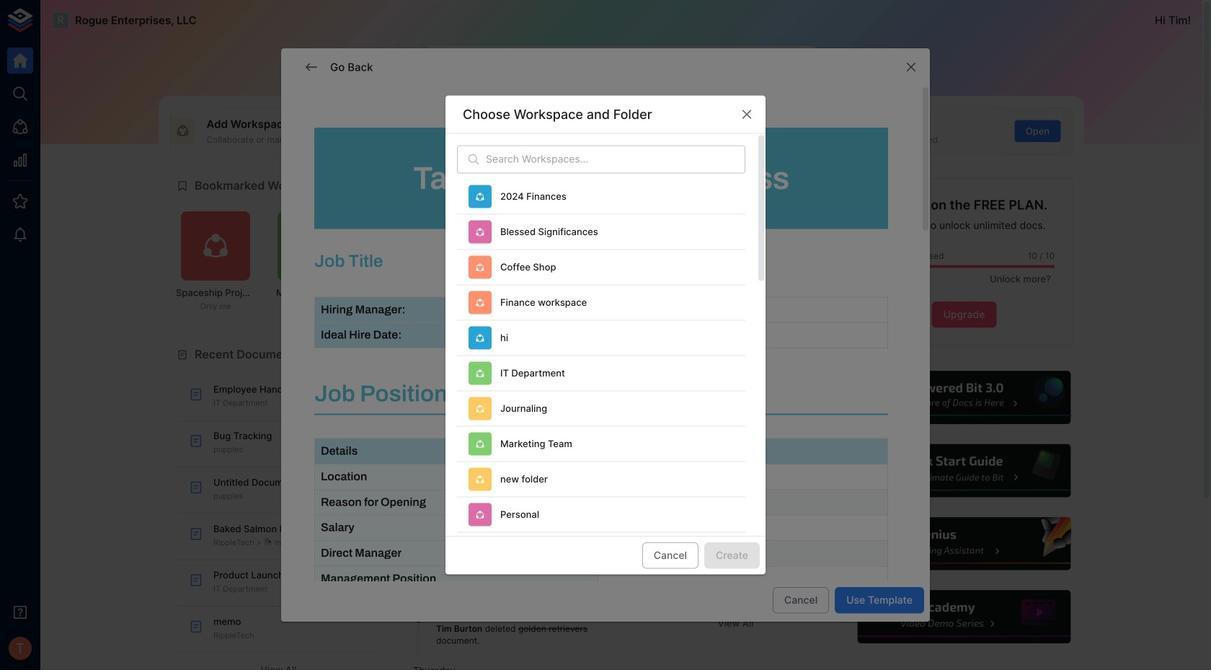 Task type: vqa. For each thing, say whether or not it's contained in the screenshot.
third Help 'image' from the bottom
yes



Task type: locate. For each thing, give the bounding box(es) containing it.
3 help image from the top
[[856, 515, 1073, 572]]

help image
[[856, 369, 1073, 426], [856, 442, 1073, 499], [856, 515, 1073, 572], [856, 588, 1073, 645]]

dialog
[[281, 48, 930, 670], [446, 96, 766, 670]]

4 help image from the top
[[856, 588, 1073, 645]]

1 help image from the top
[[856, 369, 1073, 426]]



Task type: describe. For each thing, give the bounding box(es) containing it.
Search Workspaces... text field
[[486, 145, 746, 174]]

2 help image from the top
[[856, 442, 1073, 499]]



